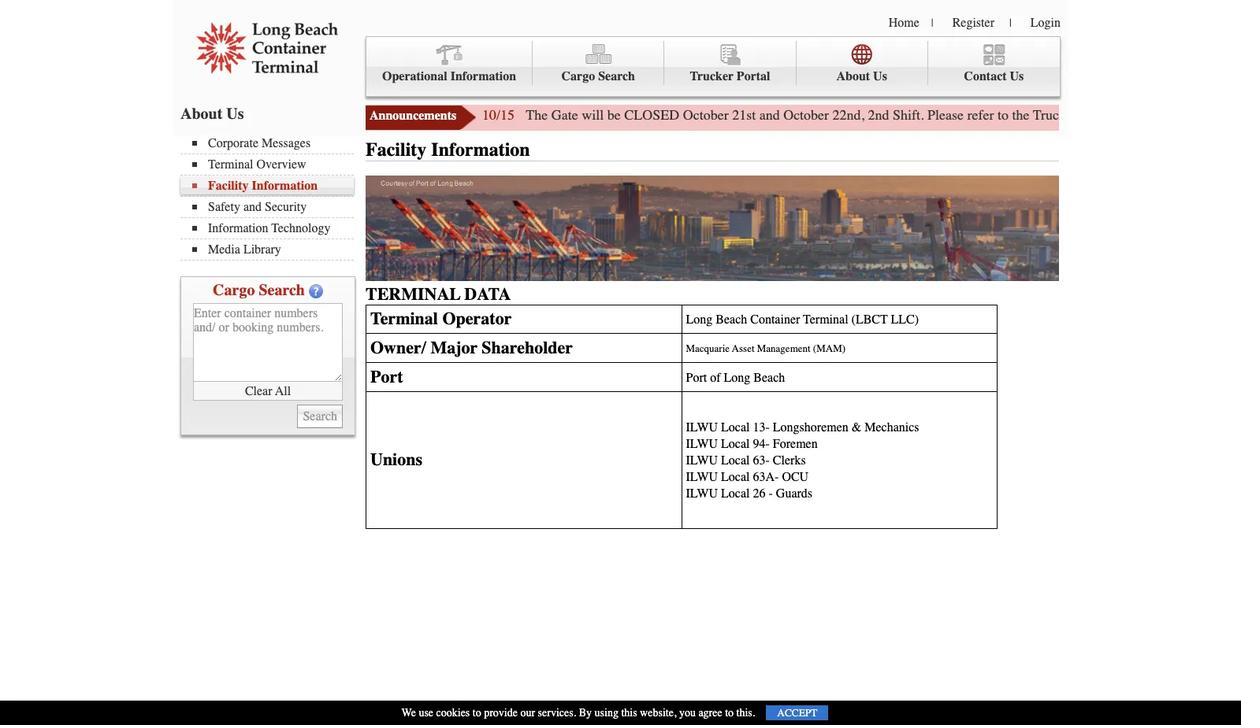 Task type: vqa. For each thing, say whether or not it's contained in the screenshot.


Task type: locate. For each thing, give the bounding box(es) containing it.
october left 21st
[[683, 106, 729, 124]]

0 vertical spatial beach
[[716, 313, 747, 327]]

1 vertical spatial about us
[[180, 105, 244, 123]]

contact us
[[964, 69, 1024, 84]]

about up "corporate"
[[180, 105, 223, 123]]

information down the '10/15'
[[431, 139, 530, 161]]

us up 2nd
[[873, 69, 887, 84]]

2 gate from the left
[[1070, 106, 1097, 124]]

facility
[[366, 139, 427, 161], [208, 179, 249, 193]]

truck
[[1033, 106, 1066, 124]]

2 ilwu from the top
[[686, 454, 718, 468]]

0 horizontal spatial |
[[931, 17, 934, 30]]

2 | from the left
[[1009, 17, 1012, 30]]

1 vertical spatial terminal
[[803, 313, 848, 327]]

​​long beach container terminal (lbct llc)
[[686, 313, 919, 327]]

cargo search link
[[533, 41, 665, 85]]

terminal up (mam)
[[803, 313, 848, 327]]

gate right the
[[551, 106, 578, 124]]

facility inside corporate messages terminal overview facility information safety and security information technology media library
[[208, 179, 249, 193]]

refer
[[967, 106, 994, 124]]

0 vertical spatial about us
[[836, 69, 887, 84]]

terminal inside corporate messages terminal overview facility information safety and security information technology media library
[[208, 158, 253, 172]]

0 vertical spatial and
[[759, 106, 780, 124]]

1 horizontal spatial about
[[836, 69, 870, 84]]

22nd,
[[833, 106, 865, 124]]

cookies
[[436, 707, 470, 720]]

information technology link
[[192, 221, 354, 236]]

you
[[679, 707, 696, 720]]

technology
[[271, 221, 331, 236]]

​terminal
[[370, 309, 438, 329]]

search
[[598, 69, 635, 84], [259, 281, 305, 299]]

cargo
[[562, 69, 595, 84], [213, 281, 255, 299]]

ilwu
[[686, 437, 718, 451], [686, 454, 718, 468], [686, 470, 718, 484], [686, 487, 718, 501]]

about up 22nd, on the right top
[[836, 69, 870, 84]]

and right safety
[[243, 200, 262, 214]]

media
[[208, 243, 240, 257]]

0 horizontal spatial menu bar
[[180, 135, 362, 261]]

terminal down "corporate"
[[208, 158, 253, 172]]

0 horizontal spatial terminal
[[208, 158, 253, 172]]

1 vertical spatial facility
[[208, 179, 249, 193]]

1 horizontal spatial search
[[598, 69, 635, 84]]

furth
[[1216, 106, 1241, 124]]

to left the
[[998, 106, 1009, 124]]

1 october from the left
[[683, 106, 729, 124]]

provide
[[484, 707, 518, 720]]

facility up safety
[[208, 179, 249, 193]]

trucker
[[690, 69, 734, 84]]

0 horizontal spatial beach
[[716, 313, 747, 327]]

october left 22nd, on the right top
[[783, 106, 829, 124]]

information up the security
[[252, 179, 318, 193]]

​​​​terminal data
[[366, 284, 511, 305]]

cargo search up will
[[562, 69, 635, 84]]

2 horizontal spatial us
[[1010, 69, 1024, 84]]

cargo down media
[[213, 281, 255, 299]]

4 local from the top
[[721, 470, 750, 484]]

our
[[520, 707, 535, 720]]

1 horizontal spatial to
[[725, 707, 734, 720]]

0 horizontal spatial october
[[683, 106, 729, 124]]

| right "home"
[[931, 17, 934, 30]]

0 horizontal spatial facility
[[208, 179, 249, 193]]

1 horizontal spatial beach
[[754, 371, 785, 385]]

us up "corporate"
[[226, 105, 244, 123]]

0 horizontal spatial us
[[226, 105, 244, 123]]

1 vertical spatial search
[[259, 281, 305, 299]]

menu bar containing operational information
[[366, 36, 1061, 97]]

local left 94-
[[721, 437, 750, 451]]

1 | from the left
[[931, 17, 934, 30]]

to left this.
[[725, 707, 734, 720]]

cargo up will
[[562, 69, 595, 84]]

ocu
[[782, 470, 809, 484]]

about us up 10/15 the gate will be closed october 21st and october 22nd, 2nd shift. please refer to the truck gate hours web page for furth
[[836, 69, 887, 84]]

corporate messages link
[[192, 136, 354, 151]]

4 ilwu from the top
[[686, 487, 718, 501]]

about us
[[836, 69, 887, 84], [180, 105, 244, 123]]

search down media library 'link'
[[259, 281, 305, 299]]

beach
[[716, 313, 747, 327], [754, 371, 785, 385]]

1 horizontal spatial cargo search
[[562, 69, 635, 84]]

messages
[[262, 136, 311, 151]]

macquarie asset management (mam)
[[686, 343, 846, 355]]

closed
[[624, 106, 679, 124]]

local left 63-
[[721, 454, 750, 468]]

local left 26
[[721, 487, 750, 501]]

search up be
[[598, 69, 635, 84]]

cargo search
[[562, 69, 635, 84], [213, 281, 305, 299]]

about us link
[[796, 41, 928, 85]]

2 horizontal spatial to
[[998, 106, 1009, 124]]

1 horizontal spatial gate
[[1070, 106, 1097, 124]]

us for the contact us link
[[1010, 69, 1024, 84]]

agree
[[699, 707, 722, 720]]

0 vertical spatial facility
[[366, 139, 427, 161]]

shareholder
[[482, 338, 573, 358]]

beach up asset
[[716, 313, 747, 327]]

1 horizontal spatial facility
[[366, 139, 427, 161]]

information up the '10/15'
[[450, 69, 516, 84]]

21st
[[732, 106, 756, 124]]

about us up "corporate"
[[180, 105, 244, 123]]

0 vertical spatial search
[[598, 69, 635, 84]]

1 vertical spatial and
[[243, 200, 262, 214]]

cargo search down library
[[213, 281, 305, 299]]

0 vertical spatial about
[[836, 69, 870, 84]]

| left the login link
[[1009, 17, 1012, 30]]

​​​​terminal
[[366, 284, 461, 305]]

1 horizontal spatial and
[[759, 106, 780, 124]]

accept
[[777, 708, 818, 719]]

94-
[[753, 437, 770, 451]]

management
[[757, 343, 811, 355]]

1 horizontal spatial us
[[873, 69, 887, 84]]

facility down announcements
[[366, 139, 427, 161]]

using
[[595, 707, 619, 720]]

to right the cookies
[[473, 707, 481, 720]]

portal
[[737, 69, 770, 84]]

gate
[[551, 106, 578, 124], [1070, 106, 1097, 124]]

and right 21st
[[759, 106, 780, 124]]

3 local from the top
[[721, 454, 750, 468]]

register link
[[952, 16, 994, 30]]

gate right truck
[[1070, 106, 1097, 124]]

local left 13-
[[721, 421, 750, 435]]

1 horizontal spatial about us
[[836, 69, 887, 84]]

1 horizontal spatial menu bar
[[366, 36, 1061, 97]]

october
[[683, 106, 729, 124], [783, 106, 829, 124]]

longshoremen
[[773, 421, 849, 435]]

(mam)
[[813, 343, 846, 355]]

menu bar
[[366, 36, 1061, 97], [180, 135, 362, 261]]

be
[[607, 106, 621, 124]]

terminal
[[208, 158, 253, 172], [803, 313, 848, 327]]

0 horizontal spatial cargo
[[213, 281, 255, 299]]

beach down macquarie asset management (mam)
[[754, 371, 785, 385]]

0 horizontal spatial cargo search
[[213, 281, 305, 299]]

1 horizontal spatial october
[[783, 106, 829, 124]]

0 horizontal spatial gate
[[551, 106, 578, 124]]

0 vertical spatial menu bar
[[366, 36, 1061, 97]]

asset
[[732, 343, 755, 355]]

0 horizontal spatial to
[[473, 707, 481, 720]]

us right contact
[[1010, 69, 1024, 84]]

0 horizontal spatial and
[[243, 200, 262, 214]]

local left the 63a- on the right bottom of page
[[721, 470, 750, 484]]

|
[[931, 17, 934, 30], [1009, 17, 1012, 30]]

​​owner/
[[370, 338, 426, 358]]

1 horizontal spatial cargo
[[562, 69, 595, 84]]

home link
[[889, 16, 920, 30]]

information
[[450, 69, 516, 84], [431, 139, 530, 161], [252, 179, 318, 193], [208, 221, 268, 236]]

None submit
[[297, 405, 343, 429]]

0 horizontal spatial about
[[180, 105, 223, 123]]

3 ilwu from the top
[[686, 470, 718, 484]]

1 vertical spatial menu bar
[[180, 135, 362, 261]]

guards
[[776, 487, 813, 501]]

home
[[889, 16, 920, 30]]

library
[[243, 243, 281, 257]]

menu bar containing corporate messages
[[180, 135, 362, 261]]

accept button
[[766, 706, 829, 721]]

terminal overview link
[[192, 158, 354, 172]]

1 local from the top
[[721, 421, 750, 435]]

1 horizontal spatial |
[[1009, 17, 1012, 30]]

1 vertical spatial about
[[180, 105, 223, 123]]

0 vertical spatial terminal
[[208, 158, 253, 172]]

we
[[402, 707, 416, 720]]

0 vertical spatial cargo search
[[562, 69, 635, 84]]

this
[[621, 707, 637, 720]]

0 horizontal spatial search
[[259, 281, 305, 299]]

information up media
[[208, 221, 268, 236]]



Task type: describe. For each thing, give the bounding box(es) containing it.
operational
[[382, 69, 447, 84]]

of
[[710, 371, 721, 385]]

mechanics
[[865, 421, 919, 435]]

contact us link
[[928, 41, 1060, 85]]

&
[[852, 421, 862, 435]]

announcements
[[370, 109, 456, 123]]

the
[[1012, 106, 1030, 124]]

63-
[[753, 454, 770, 468]]

this.
[[736, 707, 755, 720]]

2 october from the left
[[783, 106, 829, 124]]

clear all button
[[193, 382, 343, 401]]

1 vertical spatial beach
[[754, 371, 785, 385]]

for
[[1196, 106, 1212, 124]]

page
[[1166, 106, 1192, 124]]

2nd
[[868, 106, 889, 124]]

long
[[724, 371, 750, 385]]

login link
[[1031, 16, 1061, 30]]

login
[[1031, 16, 1061, 30]]

clerks
[[773, 454, 806, 468]]

register
[[952, 16, 994, 30]]

and inside corporate messages terminal overview facility information safety and security information technology media library
[[243, 200, 262, 214]]

by
[[579, 707, 592, 720]]

media library link
[[192, 243, 354, 257]]

10/15
[[482, 106, 515, 124]]

63a-
[[753, 470, 779, 484]]

data
[[464, 284, 511, 305]]

trucker portal
[[690, 69, 770, 84]]

10/15 the gate will be closed october 21st and october 22nd, 2nd shift. please refer to the truck gate hours web page for furth
[[482, 106, 1241, 124]]

​port
[[686, 371, 707, 385]]

26
[[753, 487, 766, 501]]

shift.
[[893, 106, 924, 124]]

hours
[[1100, 106, 1135, 124]]

the
[[526, 106, 548, 124]]

5 local from the top
[[721, 487, 750, 501]]

​​unions
[[370, 450, 422, 470]]

will
[[582, 106, 604, 124]]

2 local from the top
[[721, 437, 750, 451]]

us for about us link
[[873, 69, 887, 84]]

​​long
[[686, 313, 713, 327]]

clear
[[245, 384, 272, 398]]

llc)
[[891, 313, 919, 327]]

corporate
[[208, 136, 258, 151]]

all
[[275, 384, 291, 398]]

operator
[[442, 309, 512, 329]]

web
[[1138, 106, 1162, 124]]

-
[[769, 487, 773, 501]]

safety and security link
[[192, 200, 354, 214]]

facility information
[[366, 139, 530, 161]]

1 horizontal spatial terminal
[[803, 313, 848, 327]]

overview
[[257, 158, 306, 172]]

contact
[[964, 69, 1007, 84]]

foremen
[[773, 437, 818, 451]]

0 vertical spatial cargo
[[562, 69, 595, 84]]

1 ilwu from the top
[[686, 437, 718, 451]]

facility information link
[[192, 179, 354, 193]]

1 vertical spatial cargo search
[[213, 281, 305, 299]]

operational information
[[382, 69, 516, 84]]

(lbct
[[852, 313, 888, 327]]

13-
[[753, 421, 770, 435]]

website,
[[640, 707, 676, 720]]

trucker portal link
[[665, 41, 796, 85]]

we use cookies to provide our services. by using this website, you agree to this.
[[402, 707, 755, 720]]

corporate messages terminal overview facility information safety and security information technology media library
[[208, 136, 331, 257]]

macquarie
[[686, 343, 730, 355]]

container
[[750, 313, 800, 327]]

​ilwu local 13- longshoremen & mechanics ilwu local 94- foremen ilwu local 63- clerks ilwu local 63a- ocu ilwu local 26 - guards
[[686, 421, 919, 501]]

services.
[[538, 707, 576, 720]]

0 horizontal spatial about us
[[180, 105, 244, 123]]

security
[[265, 200, 307, 214]]

safety
[[208, 200, 240, 214]]

1 vertical spatial cargo
[[213, 281, 255, 299]]

1 gate from the left
[[551, 106, 578, 124]]

​ilwu
[[686, 421, 718, 435]]

​port of long beach
[[686, 371, 785, 385]]

​​port
[[370, 367, 403, 387]]

Enter container numbers and/ or booking numbers.  text field
[[193, 303, 343, 382]]



